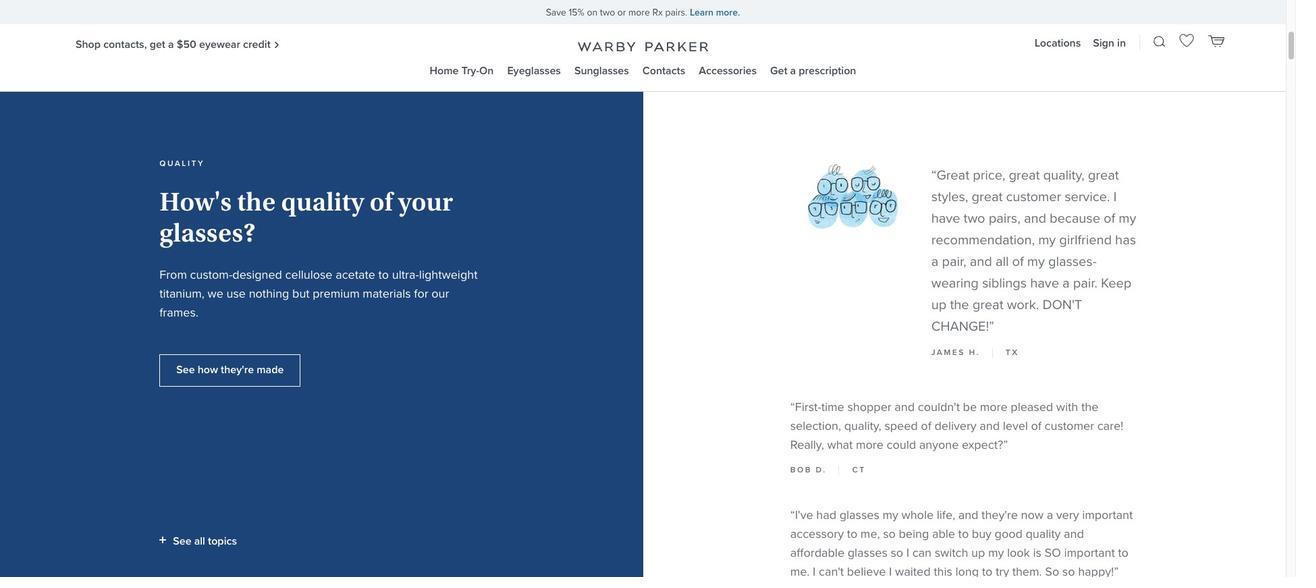 Task type: locate. For each thing, give the bounding box(es) containing it.
0 vertical spatial have
[[931, 208, 960, 228]]

d.
[[816, 464, 827, 476]]

1 horizontal spatial up
[[971, 544, 985, 562]]

up down wearing
[[931, 294, 947, 315]]

custom-
[[190, 266, 232, 284]]

0 vertical spatial the
[[237, 186, 276, 218]]

customer
[[1006, 186, 1061, 207], [1045, 417, 1094, 435]]

a inside "i've had glasses my whole life, and they're now a very important accessory to me, so being able to buy good quality and affordable glasses so i can switch up my look is so important to me. i can't believe i waited this long to try them. so so happy!"
[[1047, 506, 1053, 524]]

important up "happy!""
[[1064, 544, 1115, 562]]

locations link
[[1035, 35, 1081, 51]]

two
[[600, 5, 615, 19], [964, 208, 985, 228]]

can
[[912, 544, 932, 562]]

they're
[[221, 362, 254, 377], [982, 506, 1018, 524]]

0 vertical spatial they're
[[221, 362, 254, 377]]

quality inside "i've had glasses my whole life, and they're now a very important accessory to me, so being able to buy good quality and affordable glasses so i can switch up my look is so important to me. i can't believe i waited this long to try them. so so happy!"
[[1026, 525, 1061, 543]]

affordable
[[790, 544, 845, 562]]

get a prescription
[[770, 63, 856, 78]]

selection,
[[790, 417, 841, 435]]

long
[[956, 563, 979, 577]]

important right very
[[1082, 506, 1133, 524]]

0 horizontal spatial the
[[237, 186, 276, 218]]

see inside button
[[173, 533, 191, 549]]

all up siblings
[[996, 251, 1009, 272]]

great down siblings
[[973, 294, 1003, 315]]

1 horizontal spatial two
[[964, 208, 985, 228]]

1 horizontal spatial the
[[950, 294, 969, 315]]

0 horizontal spatial quality
[[281, 186, 364, 218]]

they're right how
[[221, 362, 254, 377]]

get
[[770, 63, 787, 78]]

2 horizontal spatial more
[[980, 398, 1008, 416]]

quality
[[159, 157, 205, 169]]

1 vertical spatial the
[[950, 294, 969, 315]]

great down price,
[[972, 186, 1003, 207]]

search image
[[1154, 35, 1166, 47]]

see left how
[[176, 362, 195, 377]]

more right the or
[[628, 5, 650, 19]]

great right price,
[[1009, 165, 1040, 185]]

premium
[[313, 285, 360, 302]]

0 horizontal spatial more
[[628, 5, 650, 19]]

in
[[1117, 35, 1126, 51]]

2 vertical spatial more
[[856, 436, 884, 454]]

ct
[[852, 464, 866, 476]]

be
[[963, 398, 977, 416]]

see for see all topics
[[173, 533, 191, 549]]

0 horizontal spatial up
[[931, 294, 947, 315]]

1 horizontal spatial they're
[[982, 506, 1018, 524]]

up
[[931, 294, 947, 315], [971, 544, 985, 562]]

to
[[378, 266, 389, 284], [847, 525, 857, 543], [958, 525, 969, 543], [1118, 544, 1129, 562], [982, 563, 993, 577]]

$50
[[177, 36, 196, 52]]

get
[[150, 36, 165, 52]]

so right so on the bottom of page
[[1062, 563, 1075, 577]]

1 vertical spatial all
[[194, 533, 205, 549]]

shop contacts, get a $50 eyewear credit
[[76, 36, 271, 52]]

more up ct
[[856, 436, 884, 454]]

quality, up the service.
[[1043, 165, 1085, 185]]

and down very
[[1064, 525, 1084, 543]]

sign in
[[1093, 35, 1126, 51]]

1 horizontal spatial more
[[856, 436, 884, 454]]

pair,
[[942, 251, 966, 272]]

me,
[[861, 525, 880, 543]]

0 vertical spatial up
[[931, 294, 947, 315]]

"i've
[[790, 506, 813, 524]]

0 vertical spatial see
[[176, 362, 195, 377]]

1 horizontal spatial quality
[[1026, 525, 1061, 543]]

sunglasses
[[574, 63, 629, 78]]

"first-
[[790, 398, 821, 416]]

1 vertical spatial quality
[[1026, 525, 1061, 543]]

2 horizontal spatial the
[[1081, 398, 1099, 416]]

0 vertical spatial customer
[[1006, 186, 1061, 207]]

can't
[[819, 563, 844, 577]]

0 horizontal spatial they're
[[221, 362, 254, 377]]

the right how's
[[237, 186, 276, 218]]

favorite link
[[1179, 32, 1195, 49]]

two left the or
[[600, 5, 615, 19]]

more right be
[[980, 398, 1008, 416]]

h.
[[969, 346, 980, 359]]

up inside "i've had glasses my whole life, and they're now a very important accessory to me, so being able to buy good quality and affordable glasses so i can switch up my look is so important to me. i can't believe i waited this long to try them. so so happy!"
[[971, 544, 985, 562]]

1 horizontal spatial quality,
[[1043, 165, 1085, 185]]

important
[[1082, 506, 1133, 524], [1064, 544, 1115, 562]]

glasses up 'believe'
[[848, 544, 888, 562]]

couldn't
[[918, 398, 960, 416]]

how's
[[159, 186, 232, 218]]

i left can
[[906, 544, 909, 562]]

change!"
[[931, 316, 994, 336]]

see how they're made link
[[159, 354, 301, 387]]

prescription
[[799, 63, 856, 78]]

made
[[257, 362, 284, 377]]

0 horizontal spatial two
[[600, 5, 615, 19]]

2 vertical spatial the
[[1081, 398, 1099, 416]]

a
[[168, 36, 174, 52], [790, 63, 796, 78], [931, 251, 939, 272], [1063, 273, 1070, 293], [1047, 506, 1053, 524]]

of up has
[[1104, 208, 1115, 228]]

contacts
[[643, 63, 685, 78]]

so
[[883, 525, 896, 543], [891, 544, 903, 562], [1062, 563, 1075, 577]]

quality, down "shopper"
[[844, 417, 881, 435]]

siblings
[[982, 273, 1027, 293]]

1 vertical spatial customer
[[1045, 417, 1094, 435]]

customer down with
[[1045, 417, 1094, 435]]

1 vertical spatial more
[[980, 398, 1008, 416]]

0 horizontal spatial all
[[194, 533, 205, 549]]

of left your on the top
[[370, 186, 393, 218]]

home
[[430, 63, 459, 78]]

i inside "great price, great quality, great styles, great customer service. i have two pairs, and because of my recommendation, my girlfriend has a pair, and all of my glasses- wearing siblings have a pair. keep up the great work. don't change!"
[[1113, 186, 1117, 207]]

have down styles,
[[931, 208, 960, 228]]

cart image
[[1208, 34, 1225, 48]]

see left topics
[[173, 533, 191, 549]]

0 vertical spatial all
[[996, 251, 1009, 272]]

0 vertical spatial quality
[[281, 186, 364, 218]]

0 horizontal spatial quality,
[[844, 417, 881, 435]]

rx
[[652, 5, 663, 19]]

have up don't
[[1030, 273, 1059, 293]]

1 horizontal spatial all
[[996, 251, 1009, 272]]

cart link
[[1208, 34, 1225, 48]]

level
[[1003, 417, 1028, 435]]

all
[[996, 251, 1009, 272], [194, 533, 205, 549]]

more
[[628, 5, 650, 19], [980, 398, 1008, 416], [856, 436, 884, 454]]

to left try
[[982, 563, 993, 577]]

customer inside "first-time shopper and couldn't be more pleased with the selection, quality, speed of delivery and level of customer care! really, what more could anyone expect?"
[[1045, 417, 1094, 435]]

two up recommendation, on the right top of page
[[964, 208, 985, 228]]

what
[[827, 436, 853, 454]]

glasses up me,
[[840, 506, 879, 524]]

the right with
[[1081, 398, 1099, 416]]

accessories
[[699, 63, 757, 78]]

great up the service.
[[1088, 165, 1119, 185]]

wearing
[[931, 273, 979, 293]]

to up the materials
[[378, 266, 389, 284]]

from
[[159, 266, 187, 284]]

has
[[1115, 230, 1136, 250]]

so up the "waited"
[[891, 544, 903, 562]]

my left "glasses-"
[[1027, 251, 1045, 272]]

pairs.
[[665, 5, 687, 19]]

i right the service.
[[1113, 186, 1117, 207]]

1 vertical spatial two
[[964, 208, 985, 228]]

all left topics
[[194, 533, 205, 549]]

bob d.
[[790, 464, 827, 476]]

i right 'me.'
[[813, 563, 816, 577]]

"great
[[931, 165, 969, 185]]

try
[[996, 563, 1009, 577]]

the up change!"
[[950, 294, 969, 315]]

sign in link
[[1093, 35, 1126, 51]]

lightweight
[[419, 266, 478, 284]]

"great price, great quality, great styles, great customer service. i have two pairs, and because of my recommendation, my girlfriend has a pair, and all of my glasses- wearing siblings have a pair. keep up the great work. don't change!"
[[931, 165, 1136, 336]]

1 vertical spatial quality,
[[844, 417, 881, 435]]

delivery
[[935, 417, 977, 435]]

locations
[[1035, 35, 1081, 51]]

because
[[1050, 208, 1100, 228]]

customer up pairs,
[[1006, 186, 1061, 207]]

being
[[899, 525, 929, 543]]

1 horizontal spatial have
[[1030, 273, 1059, 293]]

see for see how they're made
[[176, 362, 195, 377]]

my
[[1119, 208, 1136, 228], [1038, 230, 1056, 250], [1027, 251, 1045, 272], [883, 506, 898, 524], [988, 544, 1004, 562]]

1 vertical spatial up
[[971, 544, 985, 562]]

home try-on
[[430, 63, 494, 78]]

quality, inside "first-time shopper and couldn't be more pleased with the selection, quality, speed of delivery and level of customer care! really, what more could anyone expect?"
[[844, 417, 881, 435]]

up down the buy
[[971, 544, 985, 562]]

they're up the 'good'
[[982, 506, 1018, 524]]

"i've had glasses my whole life, and they're now a very important accessory to me, so being able to buy good quality and affordable glasses so i can switch up my look is so important to me. i can't believe i waited this long to try them. so so happy!"
[[790, 506, 1133, 577]]

1 vertical spatial see
[[173, 533, 191, 549]]

my up "glasses-"
[[1038, 230, 1056, 250]]

bob
[[790, 464, 812, 476]]

so right me,
[[883, 525, 896, 543]]

my up has
[[1119, 208, 1136, 228]]

1 vertical spatial they're
[[982, 506, 1018, 524]]

0 vertical spatial quality,
[[1043, 165, 1085, 185]]

ultra-
[[392, 266, 419, 284]]



Task type: describe. For each thing, give the bounding box(es) containing it.
0 vertical spatial glasses
[[840, 506, 879, 524]]

the inside "first-time shopper and couldn't be more pleased with the selection, quality, speed of delivery and level of customer care! really, what more could anyone expect?"
[[1081, 398, 1099, 416]]

your
[[398, 186, 453, 218]]

of down the pleased
[[1031, 417, 1042, 435]]

1 vertical spatial have
[[1030, 273, 1059, 293]]

pairs,
[[989, 208, 1021, 228]]

from custom-designed cellulose acetate to ultra-lightweight titanium, we use nothing but premium materials for our frames.
[[159, 266, 478, 321]]

0 vertical spatial more
[[628, 5, 650, 19]]

so
[[1045, 563, 1059, 577]]

see all topics
[[173, 533, 237, 549]]

keep
[[1101, 273, 1132, 293]]

quality inside how's the quality of your glasses?
[[281, 186, 364, 218]]

15%
[[569, 5, 584, 19]]

whole
[[901, 506, 934, 524]]

"first-time shopper and couldn't be more pleased with the selection, quality, speed of delivery and level of customer care! really, what more could anyone expect?"
[[790, 398, 1123, 454]]

james h.
[[931, 346, 980, 359]]

believe
[[847, 563, 886, 577]]

me.
[[790, 563, 810, 577]]

all inside "great price, great quality, great styles, great customer service. i have two pairs, and because of my recommendation, my girlfriend has a pair, and all of my glasses- wearing siblings have a pair. keep up the great work. don't change!"
[[996, 251, 1009, 272]]

shopper
[[847, 398, 892, 416]]

we
[[208, 285, 223, 302]]

2 vertical spatial so
[[1062, 563, 1075, 577]]

they're inside "i've had glasses my whole life, and they're now a very important accessory to me, so being able to buy good quality and affordable glasses so i can switch up my look is so important to me. i can't believe i waited this long to try them. so so happy!"
[[982, 506, 1018, 524]]

work.
[[1007, 294, 1039, 315]]

all inside button
[[194, 533, 205, 549]]

able
[[932, 525, 955, 543]]

price,
[[973, 165, 1005, 185]]

up inside "great price, great quality, great styles, great customer service. i have two pairs, and because of my recommendation, my girlfriend has a pair, and all of my glasses- wearing siblings have a pair. keep up the great work. don't change!"
[[931, 294, 947, 315]]

care!
[[1097, 417, 1123, 435]]

frames.
[[159, 304, 198, 321]]

customer inside "great price, great quality, great styles, great customer service. i have two pairs, and because of my recommendation, my girlfriend has a pair, and all of my glasses- wearing siblings have a pair. keep up the great work. don't change!"
[[1006, 186, 1061, 207]]

service.
[[1065, 186, 1110, 207]]

very
[[1056, 506, 1079, 524]]

try-
[[461, 63, 479, 78]]

they're inside the see how they're made link
[[221, 362, 254, 377]]

my left whole
[[883, 506, 898, 524]]

see how they're made
[[176, 362, 284, 377]]

nothing
[[249, 285, 289, 302]]

and right life,
[[958, 506, 978, 524]]

contacts link
[[643, 63, 685, 78]]

happy!"
[[1078, 563, 1119, 577]]

to left me,
[[847, 525, 857, 543]]

i left the "waited"
[[889, 563, 892, 577]]

topics
[[208, 533, 237, 549]]

1 vertical spatial glasses
[[848, 544, 888, 562]]

eyeglasses
[[507, 63, 561, 78]]

now
[[1021, 506, 1044, 524]]

speed
[[885, 417, 918, 435]]

shop
[[76, 36, 101, 52]]

save
[[546, 5, 566, 19]]

girlfriend
[[1059, 230, 1112, 250]]

the inside how's the quality of your glasses?
[[237, 186, 276, 218]]

them.
[[1012, 563, 1042, 577]]

and down recommendation, on the right top of page
[[970, 251, 992, 272]]

styles,
[[931, 186, 968, 207]]

but
[[292, 285, 310, 302]]

more.
[[716, 5, 740, 19]]

get a prescription link
[[770, 63, 856, 78]]

to left the buy
[[958, 525, 969, 543]]

quality image
[[790, 164, 915, 230]]

on
[[587, 5, 598, 19]]

of up siblings
[[1012, 251, 1024, 272]]

home try-on button
[[430, 63, 494, 78]]

shop contacts, get a $50 eyewear credit link
[[76, 36, 279, 52]]

on
[[479, 63, 494, 78]]

search link
[[1154, 35, 1166, 51]]

warby parker logo image
[[578, 42, 708, 52]]

and right pairs,
[[1024, 208, 1046, 228]]

really,
[[790, 436, 824, 454]]

for
[[414, 285, 428, 302]]

acetate
[[336, 266, 375, 284]]

eyewear
[[199, 36, 240, 52]]

accessories link
[[699, 63, 757, 78]]

0 vertical spatial so
[[883, 525, 896, 543]]

1 vertical spatial so
[[891, 544, 903, 562]]

use
[[227, 285, 246, 302]]

is
[[1033, 544, 1042, 562]]

of inside how's the quality of your glasses?
[[370, 186, 393, 218]]

pair.
[[1073, 273, 1098, 293]]

favorite image
[[1179, 32, 1195, 49]]

the inside "great price, great quality, great styles, great customer service. i have two pairs, and because of my recommendation, my girlfriend has a pair, and all of my glasses- wearing siblings have a pair. keep up the great work. don't change!"
[[950, 294, 969, 315]]

how
[[198, 362, 218, 377]]

life,
[[937, 506, 955, 524]]

learn
[[690, 5, 714, 19]]

see all topics button
[[119, 525, 524, 558]]

this
[[934, 563, 952, 577]]

0 vertical spatial important
[[1082, 506, 1133, 524]]

pleased
[[1011, 398, 1053, 416]]

sunglasses button
[[574, 63, 629, 78]]

or
[[618, 5, 626, 19]]

james
[[931, 346, 965, 359]]

0 horizontal spatial have
[[931, 208, 960, 228]]

1 vertical spatial important
[[1064, 544, 1115, 562]]

and up expect?"
[[980, 417, 1000, 435]]

don't
[[1043, 294, 1082, 315]]

so
[[1045, 544, 1061, 562]]

how's the quality of your glasses?
[[159, 186, 453, 249]]

glasses?
[[159, 217, 256, 249]]

to inside from custom-designed cellulose acetate to ultra-lightweight titanium, we use nothing but premium materials for our frames.
[[378, 266, 389, 284]]

designed
[[232, 266, 282, 284]]

learn more. link
[[690, 5, 740, 19]]

time
[[821, 398, 844, 416]]

of down couldn't at right
[[921, 417, 931, 435]]

our
[[432, 285, 449, 302]]

0 vertical spatial two
[[600, 5, 615, 19]]

two inside "great price, great quality, great styles, great customer service. i have two pairs, and because of my recommendation, my girlfriend has a pair, and all of my glasses- wearing siblings have a pair. keep up the great work. don't change!"
[[964, 208, 985, 228]]

expect?"
[[962, 436, 1008, 454]]

and up speed
[[895, 398, 915, 416]]

anyone
[[919, 436, 959, 454]]

look
[[1007, 544, 1030, 562]]

save 15% on two or more rx pairs. learn more.
[[546, 5, 740, 19]]

credit
[[243, 36, 271, 52]]

to up "happy!""
[[1118, 544, 1129, 562]]

my up try
[[988, 544, 1004, 562]]

quality, inside "great price, great quality, great styles, great customer service. i have two pairs, and because of my recommendation, my girlfriend has a pair, and all of my glasses- wearing siblings have a pair. keep up the great work. don't change!"
[[1043, 165, 1085, 185]]

tx
[[1006, 346, 1019, 359]]



Task type: vqa. For each thing, say whether or not it's contained in the screenshot.
Home Try-On
yes



